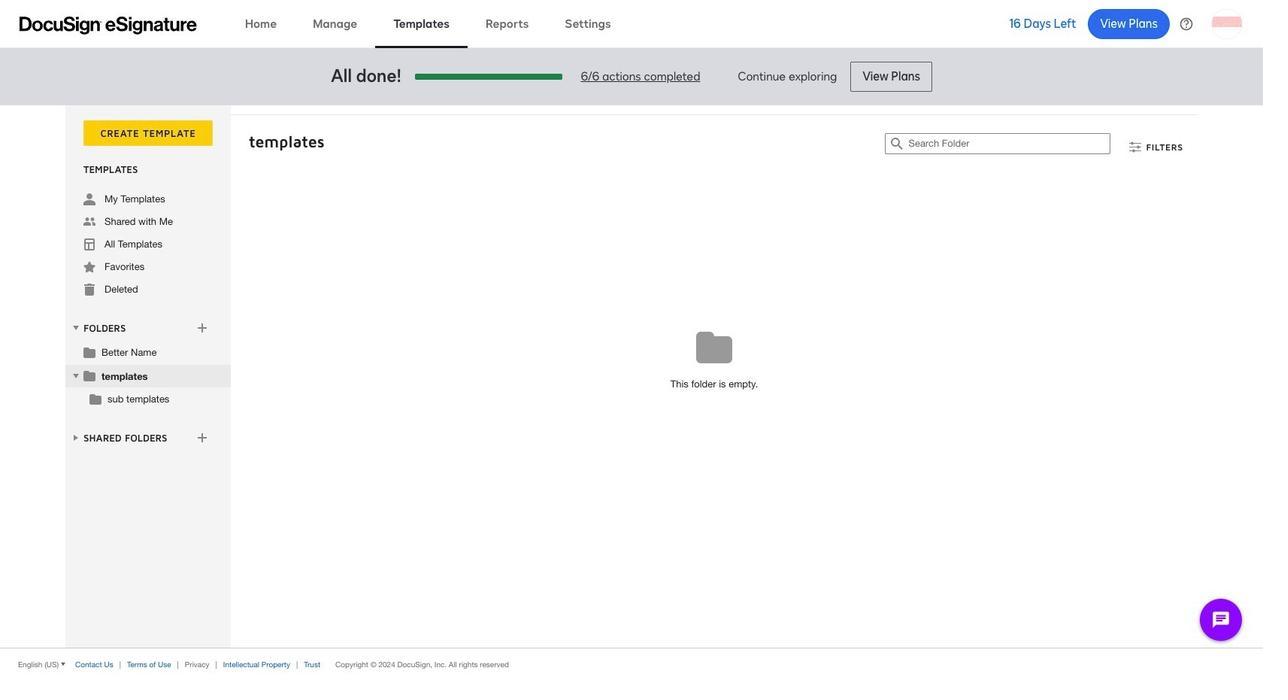 Task type: locate. For each thing, give the bounding box(es) containing it.
0 vertical spatial folder image
[[83, 346, 96, 358]]

1 vertical spatial folder image
[[83, 369, 96, 381]]

view shared folders image
[[70, 432, 82, 444]]

more info region
[[0, 648, 1264, 680]]

docusign esignature image
[[20, 16, 197, 34]]

folder image
[[83, 346, 96, 358], [83, 369, 96, 381]]

1 folder image from the top
[[83, 346, 96, 358]]

templates image
[[83, 238, 96, 250]]



Task type: vqa. For each thing, say whether or not it's contained in the screenshot.
topmost the folder IMAGE
yes



Task type: describe. For each thing, give the bounding box(es) containing it.
Search Folder text field
[[909, 134, 1111, 153]]

secondary navigation region
[[65, 105, 1202, 648]]

shared image
[[83, 216, 96, 228]]

your uploaded profile image image
[[1213, 9, 1243, 39]]

view folders image
[[70, 322, 82, 334]]

folder image
[[90, 393, 102, 405]]

trash image
[[83, 284, 96, 296]]

2 folder image from the top
[[83, 369, 96, 381]]

user image
[[83, 193, 96, 205]]

star filled image
[[83, 261, 96, 273]]



